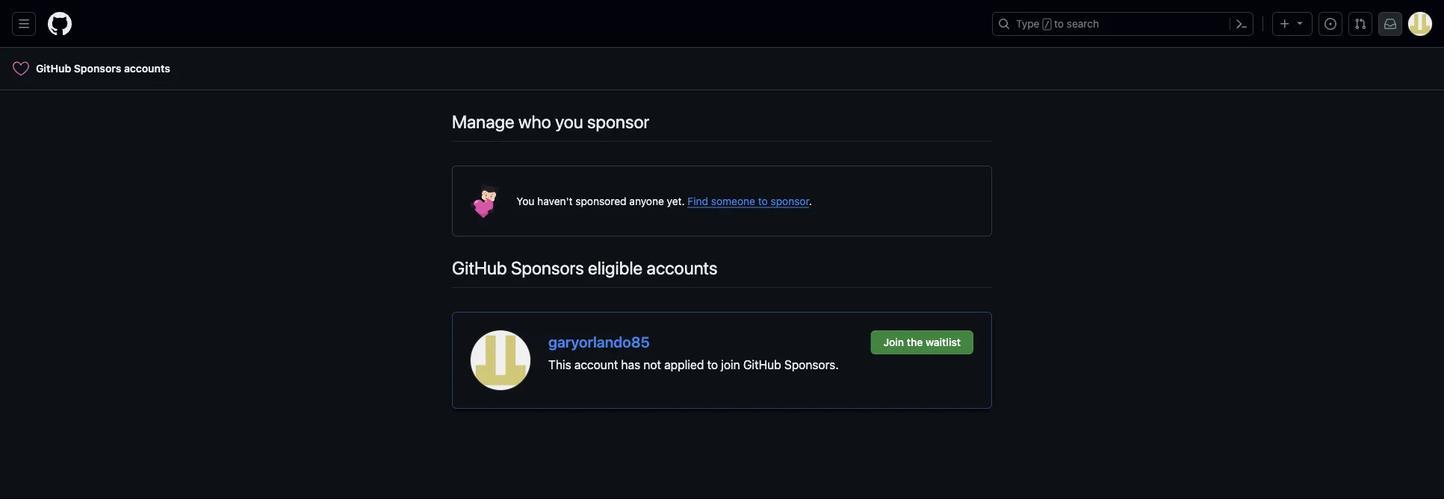 Task type: locate. For each thing, give the bounding box(es) containing it.
0 horizontal spatial to
[[707, 358, 718, 372]]

2 vertical spatial github
[[743, 358, 781, 372]]

0 horizontal spatial github
[[36, 62, 71, 75]]

0 horizontal spatial sponsor
[[587, 111, 649, 132]]

manage who you sponsor
[[452, 111, 649, 132]]

github sponsors accounts
[[36, 62, 170, 75]]

0 vertical spatial sponsors
[[74, 62, 121, 75]]

command palette image
[[1236, 18, 1248, 30]]

0 horizontal spatial sponsors
[[74, 62, 121, 75]]

0 vertical spatial accounts
[[124, 62, 170, 75]]

1 horizontal spatial sponsor
[[771, 195, 809, 207]]

sponsor right you
[[587, 111, 649, 132]]

sponsor right someone
[[771, 195, 809, 207]]

1 vertical spatial github
[[452, 258, 507, 279]]

heart image
[[12, 60, 30, 78]]

haven't
[[537, 195, 573, 207]]

sponsors
[[74, 62, 121, 75], [511, 258, 584, 279]]

triangle down image
[[1294, 17, 1306, 29]]

to left join at bottom
[[707, 358, 718, 372]]

join the waitlist
[[883, 337, 961, 349]]

find
[[688, 195, 708, 207]]

to right someone
[[758, 195, 768, 207]]

0 vertical spatial github
[[36, 62, 71, 75]]

find someone to sponsor link
[[688, 195, 809, 207]]

0 vertical spatial to
[[1054, 18, 1064, 30]]

sponsors.
[[784, 358, 839, 372]]

search
[[1067, 18, 1099, 30]]

1 vertical spatial to
[[758, 195, 768, 207]]

1 vertical spatial accounts
[[647, 258, 718, 279]]

manage
[[452, 111, 515, 132]]

sponsors for accounts
[[74, 62, 121, 75]]

garyorlando85
[[548, 333, 650, 351]]

garyorlando85 this account has not applied to join github sponsors.
[[548, 333, 839, 372]]

account
[[574, 358, 618, 372]]

you
[[517, 195, 534, 207]]

someone
[[711, 195, 755, 207]]

sponsored
[[575, 195, 626, 207]]

to
[[1054, 18, 1064, 30], [758, 195, 768, 207], [707, 358, 718, 372]]

1 vertical spatial sponsors
[[511, 258, 584, 279]]

sponsor
[[587, 111, 649, 132], [771, 195, 809, 207]]

not
[[643, 358, 661, 372]]

to right /
[[1054, 18, 1064, 30]]

accounts
[[124, 62, 170, 75], [647, 258, 718, 279]]

2 horizontal spatial github
[[743, 358, 781, 372]]

1 horizontal spatial github
[[452, 258, 507, 279]]

github
[[36, 62, 71, 75], [452, 258, 507, 279], [743, 358, 781, 372]]

1 horizontal spatial sponsors
[[511, 258, 584, 279]]

1 horizontal spatial to
[[758, 195, 768, 207]]

garyorlando85 link
[[548, 333, 650, 351]]

2 vertical spatial to
[[707, 358, 718, 372]]



Task type: describe. For each thing, give the bounding box(es) containing it.
sponsors for eligible
[[511, 258, 584, 279]]

github sponsors eligible accounts
[[452, 258, 718, 279]]

this
[[548, 358, 571, 372]]

1 horizontal spatial accounts
[[647, 258, 718, 279]]

join
[[721, 358, 740, 372]]

type
[[1016, 18, 1040, 30]]

who
[[518, 111, 551, 132]]

.
[[809, 195, 812, 207]]

github for github sponsors accounts
[[36, 62, 71, 75]]

git pull request image
[[1354, 18, 1366, 30]]

you
[[555, 111, 583, 132]]

plus image
[[1279, 18, 1291, 30]]

@garyorlando85 image
[[471, 331, 530, 391]]

2 horizontal spatial to
[[1054, 18, 1064, 30]]

notifications image
[[1384, 18, 1396, 30]]

to inside garyorlando85 this account has not applied to join github sponsors.
[[707, 358, 718, 372]]

anyone
[[629, 195, 664, 207]]

github for github sponsors eligible accounts
[[452, 258, 507, 279]]

1 vertical spatial sponsor
[[771, 195, 809, 207]]

applied
[[664, 358, 704, 372]]

type / to search
[[1016, 18, 1099, 30]]

you haven't sponsored anyone yet. find someone to sponsor .
[[517, 195, 812, 207]]

yet.
[[667, 195, 685, 207]]

join the waitlist button
[[871, 331, 973, 355]]

github inside garyorlando85 this account has not applied to join github sponsors.
[[743, 358, 781, 372]]

has
[[621, 358, 640, 372]]

issue opened image
[[1325, 18, 1337, 30]]

eligible
[[588, 258, 643, 279]]

waitlist
[[926, 337, 961, 349]]

the
[[907, 337, 923, 349]]

0 vertical spatial sponsor
[[587, 111, 649, 132]]

homepage image
[[48, 12, 72, 36]]

0 horizontal spatial accounts
[[124, 62, 170, 75]]

/
[[1044, 19, 1050, 30]]

join
[[883, 337, 904, 349]]



Task type: vqa. For each thing, say whether or not it's contained in the screenshot.
Github,
no



